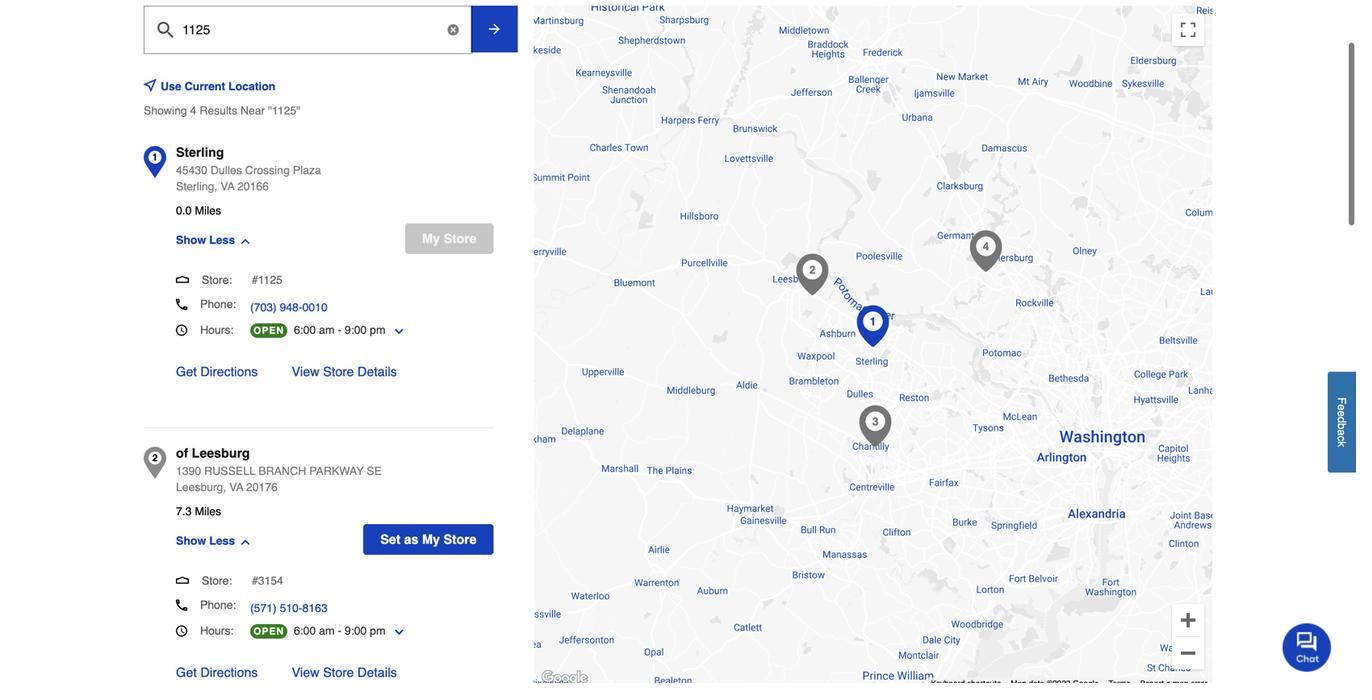 Task type: describe. For each thing, give the bounding box(es) containing it.
dulles
[[211, 164, 242, 177]]

- for my store
[[338, 324, 342, 337]]

get for 2nd view store details link
[[176, 666, 197, 680]]

leesburg
[[192, 446, 250, 461]]

20176
[[246, 481, 278, 494]]

russell
[[204, 465, 256, 478]]

use current location
[[161, 80, 276, 93]]

7.3
[[176, 505, 192, 518]]

(703)
[[250, 301, 277, 314]]

sterling 45430 dulles crossing plaza sterling, va 20166
[[176, 145, 321, 193]]

sterling,
[[176, 180, 217, 193]]

a
[[1336, 430, 1348, 436]]

chat invite button image
[[1283, 623, 1332, 672]]

open for set as my store
[[253, 626, 284, 638]]

pm for set as my store
[[370, 625, 386, 638]]

showing
[[144, 104, 187, 117]]

3
[[872, 415, 879, 428]]

map region
[[509, 0, 1336, 684]]

1 view store details from the top
[[292, 364, 397, 379]]

less for leesburg
[[209, 535, 235, 548]]

hours : for 45430
[[200, 324, 233, 337]]

0 vertical spatial 4
[[190, 104, 196, 117]]

8163
[[302, 602, 328, 615]]

45430
[[176, 164, 207, 177]]

sterling
[[176, 145, 224, 160]]

948-
[[280, 301, 302, 314]]

1 get directions from the top
[[176, 364, 258, 379]]

of leesburg link
[[176, 444, 250, 463]]

get for 2nd view store details link from the bottom of the page
[[176, 364, 197, 379]]

of
[[176, 446, 188, 461]]

0.0 miles
[[176, 204, 221, 217]]

plaza
[[293, 164, 321, 177]]

0010
[[302, 301, 328, 314]]

se
[[367, 465, 382, 478]]

1 view store details link from the top
[[292, 362, 397, 382]]

arrow right image
[[486, 21, 502, 37]]

1 vertical spatial 2
[[152, 453, 158, 464]]

set
[[380, 532, 400, 547]]

#1125
[[252, 274, 282, 287]]

crossing
[[245, 164, 290, 177]]

details for 2nd view store details link from the bottom of the page
[[358, 364, 397, 379]]

(703) 948-0010
[[250, 301, 328, 314]]

directions for get directions link corresponding to 2nd view store details link from the bottom of the page
[[200, 364, 258, 379]]

showing                                      4                                     results near "1125"
[[144, 104, 300, 117]]

details for 2nd view store details link
[[358, 666, 397, 680]]

get directions link for 2nd view store details link
[[176, 664, 258, 683]]

4 inside map region
[[983, 240, 989, 253]]

(571) 510-8163 link
[[250, 601, 328, 617]]

location
[[228, 80, 276, 93]]

(571)
[[250, 602, 277, 615]]

1390
[[176, 465, 201, 478]]

of leesburg 1390 russell branch parkway se leesburg, va 20176
[[176, 446, 382, 494]]

: for 45430
[[230, 324, 233, 337]]

b
[[1336, 424, 1348, 430]]

6:00 am - 9:00 pm for set as my store
[[294, 625, 386, 638]]

2 view store details link from the top
[[292, 664, 397, 683]]

20166
[[237, 180, 269, 193]]

0.0
[[176, 204, 192, 217]]

my store
[[422, 231, 477, 246]]

2 my from the top
[[422, 532, 440, 547]]

f e e d b a c k button
[[1328, 372, 1356, 473]]

Zip Code, City, State or Store # text field
[[150, 14, 464, 38]]

leesburg,
[[176, 481, 226, 494]]

2 view store details from the top
[[292, 666, 397, 680]]

k
[[1336, 442, 1348, 448]]

(571) 510-8163
[[250, 602, 328, 615]]

current
[[185, 80, 225, 93]]

store: for leesburg
[[202, 575, 232, 588]]

results
[[200, 104, 237, 117]]

use current location button
[[161, 69, 301, 104]]



Task type: locate. For each thing, give the bounding box(es) containing it.
1 vertical spatial get directions
[[176, 666, 258, 680]]

hours
[[200, 324, 230, 337], [200, 625, 230, 638]]

0 vertical spatial show
[[176, 234, 206, 247]]

510-
[[280, 602, 302, 615]]

my
[[422, 231, 440, 246], [422, 532, 440, 547]]

: right history image
[[230, 324, 233, 337]]

7.3 miles
[[176, 505, 221, 518]]

show down 0.0
[[176, 234, 206, 247]]

e
[[1336, 405, 1348, 411], [1336, 411, 1348, 417]]

pagoda image
[[176, 273, 189, 286], [176, 574, 189, 587]]

0 vertical spatial hours
[[200, 324, 230, 337]]

view store details down 8163
[[292, 666, 397, 680]]

show down the 7.3
[[176, 535, 206, 548]]

phone: for leesburg
[[200, 599, 236, 612]]

1 vertical spatial less
[[209, 535, 235, 548]]

2 show from the top
[[176, 535, 206, 548]]

1 e from the top
[[1336, 405, 1348, 411]]

1 vertical spatial get directions link
[[176, 664, 258, 683]]

1 image
[[857, 306, 889, 348]]

0 vertical spatial view
[[292, 364, 319, 379]]

1 vertical spatial 9:00
[[345, 625, 367, 638]]

get directions link down history icon
[[176, 664, 258, 683]]

1 vertical spatial 1
[[870, 315, 876, 328]]

show less for leesburg
[[176, 535, 235, 548]]

6:00 am - 9:00 pm for my store
[[294, 324, 386, 337]]

1 vertical spatial view store details
[[292, 666, 397, 680]]

1 vertical spatial 6:00
[[294, 625, 316, 638]]

view store details
[[292, 364, 397, 379], [292, 666, 397, 680]]

0 vertical spatial view store details
[[292, 364, 397, 379]]

hours for leesburg
[[200, 625, 230, 638]]

2 view from the top
[[292, 666, 319, 680]]

6:00 down 8163
[[294, 625, 316, 638]]

phone: for 45430
[[200, 298, 236, 311]]

c
[[1336, 436, 1348, 442]]

2 image
[[796, 254, 829, 296]]

directions for 2nd view store details link's get directions link
[[200, 666, 258, 680]]

2 get directions from the top
[[176, 666, 258, 680]]

1 vertical spatial directions
[[200, 666, 258, 680]]

set as my store
[[380, 532, 477, 547]]

miles for leesburg
[[195, 505, 221, 518]]

0 vertical spatial -
[[338, 324, 342, 337]]

d
[[1336, 417, 1348, 424]]

2 : from the top
[[230, 625, 233, 638]]

f e e d b a c k
[[1336, 398, 1348, 448]]

am down 8163
[[319, 625, 335, 638]]

get
[[176, 364, 197, 379], [176, 666, 197, 680]]

parkway
[[309, 465, 364, 478]]

view
[[292, 364, 319, 379], [292, 666, 319, 680]]

phone image
[[176, 600, 187, 611]]

2 hours : from the top
[[200, 625, 233, 638]]

2 open from the top
[[253, 626, 284, 638]]

0 vertical spatial am
[[319, 324, 335, 337]]

phone: right phone icon
[[200, 599, 236, 612]]

0 vertical spatial view store details link
[[292, 362, 397, 382]]

1 vertical spatial get
[[176, 666, 197, 680]]

2
[[809, 264, 816, 276], [152, 453, 158, 464]]

hours :
[[200, 324, 233, 337], [200, 625, 233, 638]]

pm
[[370, 324, 386, 337], [370, 625, 386, 638]]

6:00 am - 9:00 pm
[[294, 324, 386, 337], [294, 625, 386, 638]]

2 pagoda image from the top
[[176, 574, 189, 587]]

1 less from the top
[[209, 234, 235, 247]]

2 e from the top
[[1336, 411, 1348, 417]]

2 6:00 from the top
[[294, 625, 316, 638]]

near
[[240, 104, 265, 117]]

: for leesburg
[[230, 625, 233, 638]]

get directions down history icon
[[176, 666, 258, 680]]

6:00
[[294, 324, 316, 337], [294, 625, 316, 638]]

use
[[161, 80, 181, 93]]

1 9:00 from the top
[[345, 324, 367, 337]]

0 horizontal spatial 4
[[190, 104, 196, 117]]

store: for 45430
[[202, 274, 232, 287]]

hours right history image
[[200, 324, 230, 337]]

view down 0010
[[292, 364, 319, 379]]

2 get directions link from the top
[[176, 664, 258, 683]]

f
[[1336, 398, 1348, 405]]

1 directions from the top
[[200, 364, 258, 379]]

am for set as my store
[[319, 625, 335, 638]]

: right history icon
[[230, 625, 233, 638]]

0 vertical spatial details
[[358, 364, 397, 379]]

6:00 for set as my store
[[294, 625, 316, 638]]

0 vertical spatial get directions
[[176, 364, 258, 379]]

pm for my store
[[370, 324, 386, 337]]

0 vertical spatial store:
[[202, 274, 232, 287]]

1 vertical spatial am
[[319, 625, 335, 638]]

1 miles from the top
[[195, 204, 221, 217]]

1 vertical spatial show
[[176, 535, 206, 548]]

get directions link for 2nd view store details link from the bottom of the page
[[176, 362, 258, 382]]

0 vertical spatial get directions link
[[176, 362, 258, 382]]

0 vertical spatial 6:00
[[294, 324, 316, 337]]

2 directions from the top
[[200, 666, 258, 680]]

store: left #1125
[[202, 274, 232, 287]]

1 vertical spatial store:
[[202, 575, 232, 588]]

get directions link down history image
[[176, 362, 258, 382]]

less down 0.0 miles
[[209, 234, 235, 247]]

va down russell
[[229, 481, 243, 494]]

open down (703)
[[253, 325, 284, 337]]

"1125"
[[268, 104, 300, 117]]

1 view from the top
[[292, 364, 319, 379]]

directions down (571)
[[200, 666, 258, 680]]

1 store: from the top
[[202, 274, 232, 287]]

show for leesburg
[[176, 535, 206, 548]]

1 hours from the top
[[200, 324, 230, 337]]

1 vertical spatial -
[[338, 625, 342, 638]]

0 vertical spatial get
[[176, 364, 197, 379]]

2 am from the top
[[319, 625, 335, 638]]

1 my from the top
[[422, 231, 440, 246]]

0 horizontal spatial 1
[[152, 152, 158, 163]]

less down 7.3 miles
[[209, 535, 235, 548]]

1 hours : from the top
[[200, 324, 233, 337]]

view down 8163
[[292, 666, 319, 680]]

show less
[[176, 234, 235, 247], [176, 535, 235, 548]]

1 vertical spatial va
[[229, 481, 243, 494]]

va down dulles
[[221, 180, 235, 193]]

miles right 0.0
[[195, 204, 221, 217]]

pagoda image for 45430
[[176, 273, 189, 286]]

1 horizontal spatial 4
[[983, 240, 989, 253]]

1 vertical spatial open
[[253, 626, 284, 638]]

open
[[253, 325, 284, 337], [253, 626, 284, 638]]

1 - from the top
[[338, 324, 342, 337]]

1 vertical spatial pm
[[370, 625, 386, 638]]

1 vertical spatial show less
[[176, 535, 235, 548]]

get directions down history image
[[176, 364, 258, 379]]

gps image
[[144, 79, 157, 91]]

2 phone: from the top
[[200, 599, 236, 612]]

0 vertical spatial my
[[422, 231, 440, 246]]

0 vertical spatial va
[[221, 180, 235, 193]]

history image
[[176, 626, 187, 637]]

2 - from the top
[[338, 625, 342, 638]]

9:00
[[345, 324, 367, 337], [345, 625, 367, 638]]

less
[[209, 234, 235, 247], [209, 535, 235, 548]]

1
[[152, 152, 158, 163], [870, 315, 876, 328]]

4
[[190, 104, 196, 117], [983, 240, 989, 253]]

2 9:00 from the top
[[345, 625, 367, 638]]

1 inside map region
[[870, 315, 876, 328]]

get down history icon
[[176, 666, 197, 680]]

1 am from the top
[[319, 324, 335, 337]]

0 vertical spatial 6:00 am - 9:00 pm
[[294, 324, 386, 337]]

1 vertical spatial miles
[[195, 505, 221, 518]]

phone image
[[176, 299, 187, 310]]

2 6:00 am - 9:00 pm from the top
[[294, 625, 386, 638]]

va
[[221, 180, 235, 193], [229, 481, 243, 494]]

1 pm from the top
[[370, 324, 386, 337]]

1 vertical spatial 4
[[983, 240, 989, 253]]

phone: right phone image
[[200, 298, 236, 311]]

0 vertical spatial 2
[[809, 264, 816, 276]]

am down 0010
[[319, 324, 335, 337]]

get directions link
[[176, 362, 258, 382], [176, 664, 258, 683]]

#3154
[[252, 575, 283, 588]]

miles
[[195, 204, 221, 217], [195, 505, 221, 518]]

store
[[444, 231, 477, 246], [323, 364, 354, 379], [444, 532, 477, 547], [323, 666, 354, 680]]

show less down 7.3 miles
[[176, 535, 235, 548]]

0 vertical spatial open
[[253, 325, 284, 337]]

1 get directions link from the top
[[176, 362, 258, 382]]

2 miles from the top
[[195, 505, 221, 518]]

hours for 45430
[[200, 324, 230, 337]]

store: left #3154
[[202, 575, 232, 588]]

6:00 down 0010
[[294, 324, 316, 337]]

9:00 for my
[[345, 324, 367, 337]]

0 vertical spatial pagoda image
[[176, 273, 189, 286]]

1 horizontal spatial 1
[[870, 315, 876, 328]]

1 6:00 from the top
[[294, 324, 316, 337]]

1 horizontal spatial 2
[[809, 264, 816, 276]]

1 show less from the top
[[176, 234, 235, 247]]

2 get from the top
[[176, 666, 197, 680]]

3 image
[[859, 406, 892, 448]]

directions down (703)
[[200, 364, 258, 379]]

view store details link
[[292, 362, 397, 382], [292, 664, 397, 683]]

va inside sterling 45430 dulles crossing plaza sterling, va 20166
[[221, 180, 235, 193]]

9:00 for set
[[345, 625, 367, 638]]

hours : right history icon
[[200, 625, 233, 638]]

as
[[404, 532, 418, 547]]

2 show less from the top
[[176, 535, 235, 548]]

sterling link
[[176, 143, 224, 162]]

e up "b" on the right bottom of page
[[1336, 411, 1348, 417]]

google image
[[538, 668, 591, 684]]

1 details from the top
[[358, 364, 397, 379]]

view store details link down 8163
[[292, 664, 397, 683]]

branch
[[258, 465, 306, 478]]

6:00 am - 9:00 pm down 8163
[[294, 625, 386, 638]]

store:
[[202, 274, 232, 287], [202, 575, 232, 588]]

0 vertical spatial pm
[[370, 324, 386, 337]]

view store details down 0010
[[292, 364, 397, 379]]

less for 45430
[[209, 234, 235, 247]]

pagoda image up phone image
[[176, 273, 189, 286]]

1 show from the top
[[176, 234, 206, 247]]

miles right the 7.3
[[195, 505, 221, 518]]

1 vertical spatial :
[[230, 625, 233, 638]]

history image
[[176, 325, 187, 336]]

get down history image
[[176, 364, 197, 379]]

0 vertical spatial hours :
[[200, 324, 233, 337]]

am
[[319, 324, 335, 337], [319, 625, 335, 638]]

show less down 0.0 miles
[[176, 234, 235, 247]]

phone:
[[200, 298, 236, 311], [200, 599, 236, 612]]

1 6:00 am - 9:00 pm from the top
[[294, 324, 386, 337]]

am for my store
[[319, 324, 335, 337]]

va inside of leesburg 1390 russell branch parkway se leesburg, va 20176
[[229, 481, 243, 494]]

0 vertical spatial phone:
[[200, 298, 236, 311]]

1 vertical spatial phone:
[[200, 599, 236, 612]]

2 store: from the top
[[202, 575, 232, 588]]

6:00 am - 9:00 pm down 0010
[[294, 324, 386, 337]]

(703) 948-0010 link
[[250, 299, 328, 316]]

2 inside map region
[[809, 264, 816, 276]]

0 vertical spatial 9:00
[[345, 324, 367, 337]]

1 vertical spatial view
[[292, 666, 319, 680]]

0 vertical spatial less
[[209, 234, 235, 247]]

miles for 45430
[[195, 204, 221, 217]]

e up d at the right bottom
[[1336, 405, 1348, 411]]

1 get from the top
[[176, 364, 197, 379]]

show
[[176, 234, 206, 247], [176, 535, 206, 548]]

hours : right history image
[[200, 324, 233, 337]]

1 open from the top
[[253, 325, 284, 337]]

1 vertical spatial hours
[[200, 625, 230, 638]]

1 phone: from the top
[[200, 298, 236, 311]]

directions
[[200, 364, 258, 379], [200, 666, 258, 680]]

1 : from the top
[[230, 324, 233, 337]]

:
[[230, 324, 233, 337], [230, 625, 233, 638]]

0 vertical spatial miles
[[195, 204, 221, 217]]

1 vertical spatial my
[[422, 532, 440, 547]]

hours : for leesburg
[[200, 625, 233, 638]]

pagoda image for leesburg
[[176, 574, 189, 587]]

1 pagoda image from the top
[[176, 273, 189, 286]]

set as my store button
[[363, 525, 494, 555]]

hours right history icon
[[200, 625, 230, 638]]

1 vertical spatial hours :
[[200, 625, 233, 638]]

show for 45430
[[176, 234, 206, 247]]

1 vertical spatial view store details link
[[292, 664, 397, 683]]

get directions
[[176, 364, 258, 379], [176, 666, 258, 680]]

0 vertical spatial :
[[230, 324, 233, 337]]

- for set as my store
[[338, 625, 342, 638]]

details
[[358, 364, 397, 379], [358, 666, 397, 680]]

1 vertical spatial details
[[358, 666, 397, 680]]

2 less from the top
[[209, 535, 235, 548]]

2 pm from the top
[[370, 625, 386, 638]]

0 vertical spatial directions
[[200, 364, 258, 379]]

2 details from the top
[[358, 666, 397, 680]]

6:00 for my store
[[294, 324, 316, 337]]

2 hours from the top
[[200, 625, 230, 638]]

0 horizontal spatial 2
[[152, 453, 158, 464]]

-
[[338, 324, 342, 337], [338, 625, 342, 638]]

open down (571)
[[253, 626, 284, 638]]

4 image
[[970, 230, 1002, 272]]

1 vertical spatial 6:00 am - 9:00 pm
[[294, 625, 386, 638]]

my store button
[[405, 224, 494, 254]]

1 vertical spatial pagoda image
[[176, 574, 189, 587]]

pagoda image up phone icon
[[176, 574, 189, 587]]

show less for 45430
[[176, 234, 235, 247]]

0 vertical spatial 1
[[152, 152, 158, 163]]

open for my store
[[253, 325, 284, 337]]

0 vertical spatial show less
[[176, 234, 235, 247]]

view store details link down 0010
[[292, 362, 397, 382]]



Task type: vqa. For each thing, say whether or not it's contained in the screenshot.
applications to the left
no



